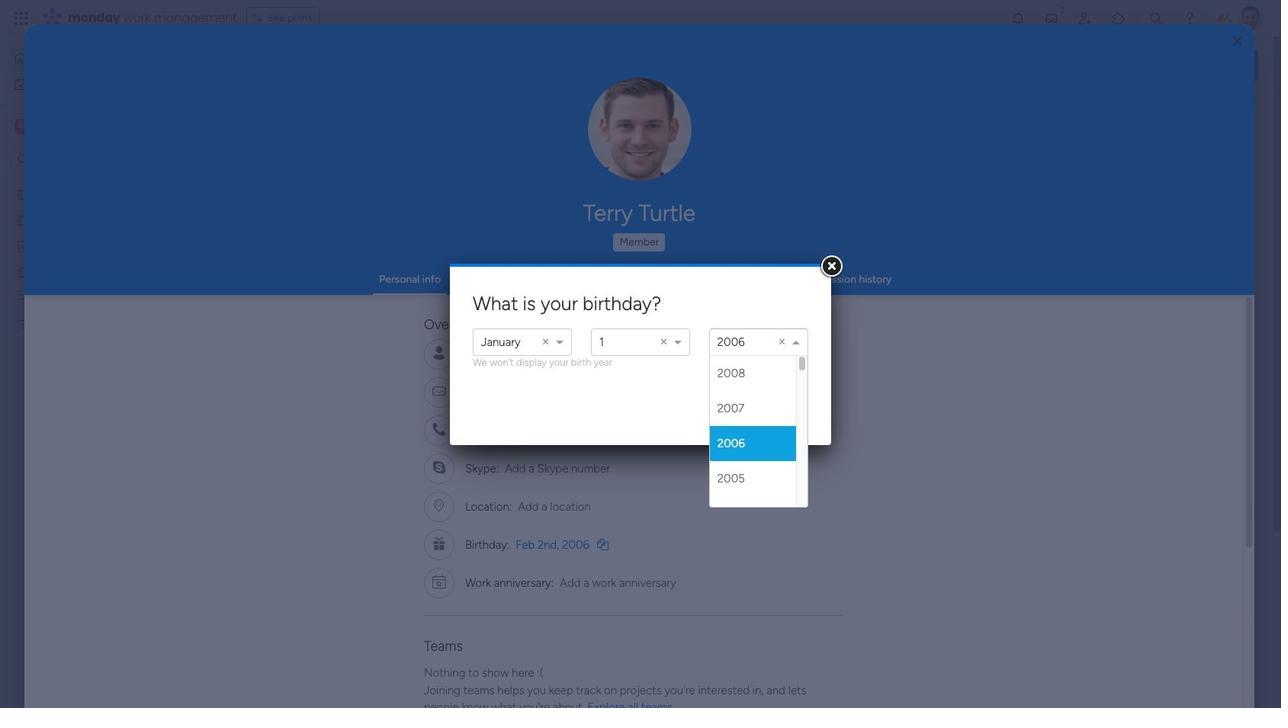 Task type: describe. For each thing, give the bounding box(es) containing it.
quick search results list box
[[236, 143, 993, 532]]

1 horizontal spatial list box
[[710, 356, 808, 532]]

add to favorites image
[[951, 279, 966, 294]]

getting started element
[[1030, 556, 1259, 617]]

templates image image
[[1044, 307, 1245, 412]]

close image
[[1233, 35, 1242, 47]]

2008 option
[[710, 356, 796, 391]]

add to favorites image
[[452, 466, 468, 481]]

0 horizontal spatial public board image
[[16, 187, 31, 201]]

help center element
[[1030, 629, 1259, 690]]

monday marketplace image
[[1111, 11, 1127, 26]]

1 component image from the left
[[255, 302, 269, 316]]

update feed image
[[1044, 11, 1060, 26]]

workspace image
[[14, 118, 30, 135]]

2005 option
[[710, 461, 796, 497]]

dapulse x slim image
[[1236, 111, 1254, 129]]



Task type: vqa. For each thing, say whether or not it's contained in the screenshot.
check circle image
no



Task type: locate. For each thing, give the bounding box(es) containing it.
2 component image from the left
[[504, 302, 518, 316]]

list box
[[0, 178, 195, 543], [710, 356, 808, 532]]

0 vertical spatial public board image
[[16, 187, 31, 201]]

0 horizontal spatial copied! image
[[567, 348, 578, 360]]

0 vertical spatial copied! image
[[567, 348, 578, 360]]

1 vertical spatial copied! image
[[597, 539, 609, 550]]

1 horizontal spatial copied! image
[[597, 539, 609, 550]]

None field
[[718, 330, 721, 358]]

component image
[[255, 302, 269, 316], [504, 302, 518, 316]]

2004 option
[[710, 497, 796, 532]]

0 horizontal spatial component image
[[255, 302, 269, 316]]

see plans image
[[253, 10, 267, 27]]

select product image
[[14, 11, 29, 26]]

option
[[0, 180, 195, 183], [481, 336, 521, 349], [599, 336, 604, 349], [718, 336, 745, 349]]

public board image
[[16, 187, 31, 201], [504, 278, 521, 295]]

copied! image
[[567, 348, 578, 360], [597, 539, 609, 550]]

terry turtle image
[[1239, 6, 1263, 31]]

workspace image
[[17, 118, 27, 135]]

0 horizontal spatial list box
[[0, 178, 195, 543]]

public board image
[[16, 213, 31, 227], [16, 265, 31, 279], [255, 278, 272, 295]]

public dashboard image
[[16, 239, 31, 253]]

2006 option
[[710, 426, 796, 461]]

invite members image
[[1078, 11, 1093, 26]]

help image
[[1182, 11, 1198, 26]]

search everything image
[[1149, 11, 1164, 26]]

1 vertical spatial public board image
[[504, 278, 521, 295]]

notifications image
[[1011, 11, 1026, 26]]

2007 option
[[710, 391, 796, 426]]

2 image
[[1056, 1, 1069, 18]]

1 horizontal spatial public board image
[[504, 278, 521, 295]]

1 horizontal spatial component image
[[504, 302, 518, 316]]



